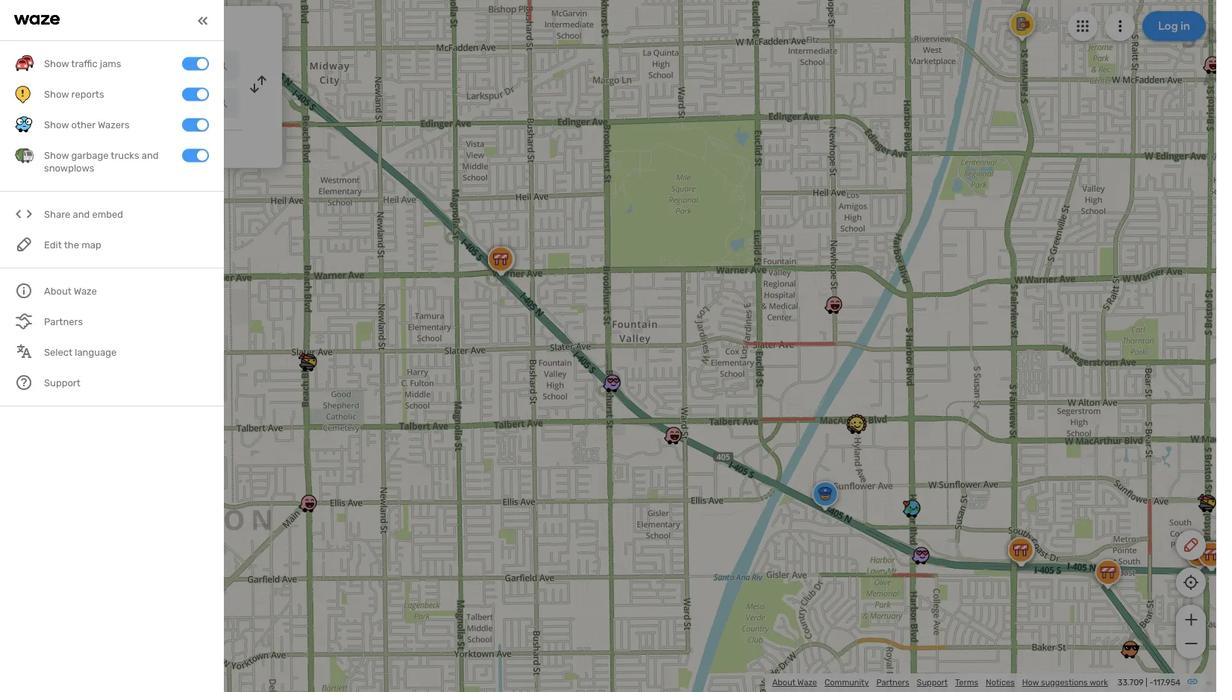 Task type: describe. For each thing, give the bounding box(es) containing it.
now
[[78, 141, 98, 153]]

directions
[[137, 18, 199, 34]]

share and embed
[[44, 209, 123, 220]]

-
[[1150, 678, 1154, 688]]

community link
[[825, 678, 869, 688]]

work
[[1090, 678, 1109, 688]]

and
[[73, 209, 90, 220]]

clock image
[[17, 138, 35, 156]]

community
[[825, 678, 869, 688]]

terms link
[[956, 678, 979, 688]]

driving
[[89, 18, 134, 34]]

embed
[[92, 209, 123, 220]]

waze
[[798, 678, 818, 688]]

Choose starting point text field
[[49, 51, 239, 81]]

33.709
[[1118, 678, 1144, 688]]

suggestions
[[1042, 678, 1088, 688]]

notices
[[986, 678, 1015, 688]]

how
[[1023, 678, 1040, 688]]

partners
[[877, 678, 910, 688]]

share
[[44, 209, 70, 220]]

driving directions
[[89, 18, 199, 34]]

support
[[917, 678, 948, 688]]



Task type: locate. For each thing, give the bounding box(es) containing it.
117.954
[[1154, 678, 1181, 688]]

code image
[[15, 205, 34, 224]]

how suggestions work link
[[1023, 678, 1109, 688]]

leave
[[46, 141, 75, 153]]

support link
[[917, 678, 948, 688]]

33.709 | -117.954
[[1118, 678, 1181, 688]]

Choose destination text field
[[49, 88, 239, 118]]

current location image
[[21, 57, 39, 75]]

about waze community partners support terms notices how suggestions work
[[773, 678, 1109, 688]]

terms
[[956, 678, 979, 688]]

notices link
[[986, 678, 1015, 688]]

partners link
[[877, 678, 910, 688]]

|
[[1146, 678, 1148, 688]]

leave now
[[46, 141, 98, 153]]

zoom out image
[[1182, 635, 1201, 653]]

zoom in image
[[1182, 612, 1201, 629]]

link image
[[1187, 676, 1199, 688]]

about waze link
[[773, 678, 818, 688]]

location image
[[21, 94, 39, 112]]

pencil image
[[1183, 537, 1201, 555]]

about
[[773, 678, 796, 688]]

share and embed link
[[15, 199, 209, 230]]



Task type: vqa. For each thing, say whether or not it's contained in the screenshot.
the leftmost WA,
no



